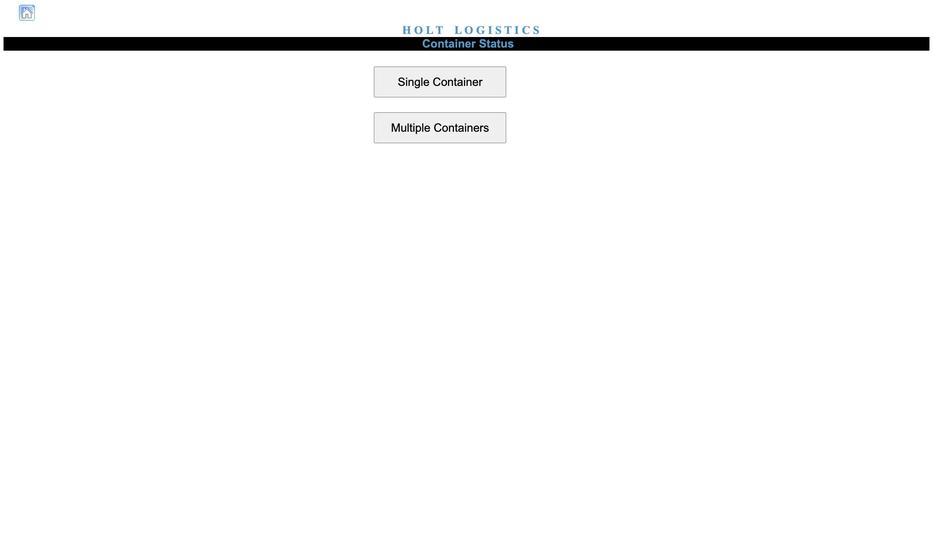 Task type: describe. For each thing, give the bounding box(es) containing it.
t    l
[[436, 24, 462, 37]]

g
[[476, 24, 485, 37]]

2 o from the left
[[464, 24, 473, 37]]

h          o l t    l o g i s t i c s container          status
[[402, 24, 540, 50]]

1 i from the left
[[488, 24, 493, 37]]

1 o from the left
[[414, 24, 423, 37]]

t
[[505, 24, 512, 37]]

status
[[479, 37, 514, 50]]

container
[[422, 37, 476, 50]]



Task type: locate. For each thing, give the bounding box(es) containing it.
o left g
[[464, 24, 473, 37]]

h
[[402, 24, 411, 37]]

c
[[522, 24, 530, 37]]

i right t
[[515, 24, 519, 37]]

0 horizontal spatial o
[[414, 24, 423, 37]]

2 i from the left
[[515, 24, 519, 37]]

i right g
[[488, 24, 493, 37]]

0 horizontal spatial s
[[495, 24, 502, 37]]

s right c
[[533, 24, 540, 37]]

None submit
[[374, 67, 506, 97], [374, 112, 506, 143], [374, 67, 506, 97], [374, 112, 506, 143]]

0 horizontal spatial i
[[488, 24, 493, 37]]

1 horizontal spatial i
[[515, 24, 519, 37]]

i
[[488, 24, 493, 37], [515, 24, 519, 37]]

1 horizontal spatial s
[[533, 24, 540, 37]]

s
[[495, 24, 502, 37], [533, 24, 540, 37]]

2 s from the left
[[533, 24, 540, 37]]

o left l
[[414, 24, 423, 37]]

1 s from the left
[[495, 24, 502, 37]]

o
[[414, 24, 423, 37], [464, 24, 473, 37]]

l
[[426, 24, 433, 37]]

s left t
[[495, 24, 502, 37]]

1 horizontal spatial o
[[464, 24, 473, 37]]



Task type: vqa. For each thing, say whether or not it's contained in the screenshot.
the Gloucester
no



